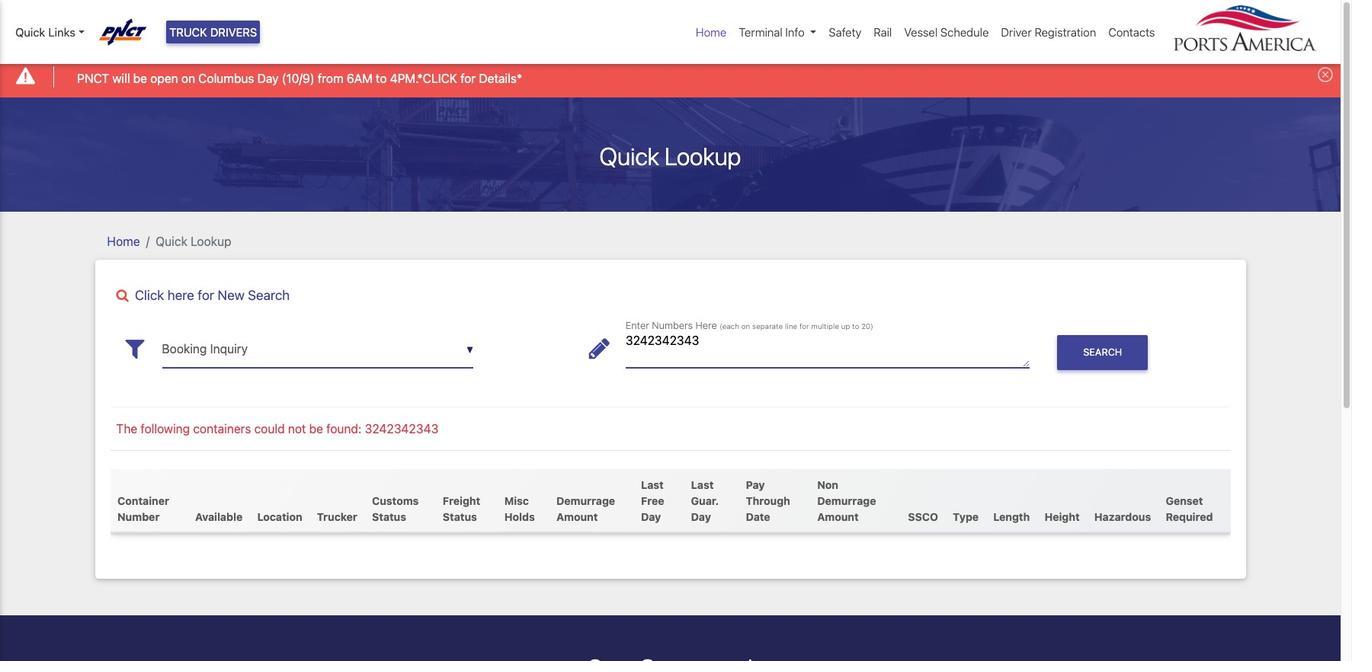 Task type: vqa. For each thing, say whether or not it's contained in the screenshot.
'▼'
yes



Task type: locate. For each thing, give the bounding box(es) containing it.
on right (each at the right
[[741, 322, 750, 330]]

1 horizontal spatial status
[[443, 510, 477, 523]]

rail link
[[868, 17, 898, 47]]

day inside last free day
[[641, 510, 661, 523]]

amount
[[556, 510, 598, 523], [817, 510, 859, 523]]

0 vertical spatial lookup
[[665, 141, 741, 170]]

quick links
[[15, 25, 75, 39]]

None text field
[[162, 331, 473, 368]]

demurrage down 'non'
[[817, 494, 876, 507]]

home link up search image
[[107, 234, 140, 248]]

2 horizontal spatial day
[[691, 510, 711, 523]]

be right will
[[133, 71, 147, 85]]

close image
[[1318, 67, 1333, 83]]

amount inside non demurrage amount
[[817, 510, 859, 523]]

here
[[168, 287, 194, 303]]

status inside freight status
[[443, 510, 477, 523]]

(10/9)
[[282, 71, 315, 85]]

for right here
[[198, 287, 214, 303]]

truck
[[169, 25, 207, 39]]

0 vertical spatial quick lookup
[[600, 141, 741, 170]]

0 horizontal spatial amount
[[556, 510, 598, 523]]

for
[[460, 71, 476, 85], [198, 287, 214, 303], [799, 322, 809, 330]]

0 horizontal spatial be
[[133, 71, 147, 85]]

day inside last guar. day
[[691, 510, 711, 523]]

on for separate
[[741, 322, 750, 330]]

0 vertical spatial search
[[248, 287, 290, 303]]

last
[[641, 478, 664, 491], [691, 478, 714, 491]]

2 horizontal spatial for
[[799, 322, 809, 330]]

0 horizontal spatial last
[[641, 478, 664, 491]]

day left (10/9)
[[257, 71, 279, 85]]

0 horizontal spatial home link
[[107, 234, 140, 248]]

demurrage
[[556, 494, 615, 507], [817, 494, 876, 507]]

driver registration
[[1001, 25, 1096, 39]]

quick lookup
[[600, 141, 741, 170], [156, 234, 231, 248]]

search inside button
[[1083, 347, 1122, 358]]

lookup
[[665, 141, 741, 170], [191, 234, 231, 248]]

truck drivers link
[[166, 21, 260, 44]]

1 horizontal spatial day
[[641, 510, 661, 523]]

following
[[141, 422, 190, 436]]

0 vertical spatial to
[[376, 71, 387, 85]]

last for last free day
[[641, 478, 664, 491]]

driver
[[1001, 25, 1032, 39]]

vessel schedule link
[[898, 17, 995, 47]]

for right line
[[799, 322, 809, 330]]

1 horizontal spatial quick lookup
[[600, 141, 741, 170]]

(each
[[720, 322, 739, 330]]

height
[[1045, 510, 1080, 523]]

date
[[746, 510, 770, 523]]

0 horizontal spatial quick lookup
[[156, 234, 231, 248]]

1 vertical spatial quick
[[600, 141, 659, 170]]

0 horizontal spatial to
[[376, 71, 387, 85]]

0 vertical spatial home
[[696, 25, 727, 39]]

0 vertical spatial on
[[181, 71, 195, 85]]

contacts
[[1108, 25, 1155, 39]]

day
[[257, 71, 279, 85], [641, 510, 661, 523], [691, 510, 711, 523]]

0 horizontal spatial demurrage
[[556, 494, 615, 507]]

last up free
[[641, 478, 664, 491]]

amount right holds
[[556, 510, 598, 523]]

for left the details* in the left top of the page
[[460, 71, 476, 85]]

guar.
[[691, 494, 719, 507]]

home link
[[690, 17, 733, 47], [107, 234, 140, 248]]

vessel schedule
[[904, 25, 989, 39]]

home up search image
[[107, 234, 140, 248]]

0 vertical spatial home link
[[690, 17, 733, 47]]

home left terminal
[[696, 25, 727, 39]]

to right the 6am
[[376, 71, 387, 85]]

2 amount from the left
[[817, 510, 859, 523]]

1 vertical spatial on
[[741, 322, 750, 330]]

terminal info
[[739, 25, 805, 39]]

last guar. day
[[691, 478, 719, 523]]

1 horizontal spatial demurrage
[[817, 494, 876, 507]]

1 horizontal spatial to
[[852, 322, 859, 330]]

0 horizontal spatial quick
[[15, 25, 45, 39]]

last up guar.
[[691, 478, 714, 491]]

1 horizontal spatial home link
[[690, 17, 733, 47]]

0 horizontal spatial for
[[198, 287, 214, 303]]

trucker
[[317, 510, 357, 523]]

1 horizontal spatial on
[[741, 322, 750, 330]]

pay through date
[[746, 478, 790, 523]]

1 horizontal spatial lookup
[[665, 141, 741, 170]]

container number
[[117, 494, 169, 523]]

1 horizontal spatial be
[[309, 422, 323, 436]]

the following containers could not be found: 3242342343
[[116, 422, 438, 436]]

home link left terminal
[[690, 17, 733, 47]]

1 horizontal spatial search
[[1083, 347, 1122, 358]]

1 horizontal spatial home
[[696, 25, 727, 39]]

home
[[696, 25, 727, 39], [107, 234, 140, 248]]

pnct will be open on columbus day (10/9) from 6am to 4pm.*click for details* link
[[77, 69, 522, 87]]

on inside enter numbers here (each on separate line for multiple up to 20)
[[741, 322, 750, 330]]

1 vertical spatial quick lookup
[[156, 234, 231, 248]]

last inside last guar. day
[[691, 478, 714, 491]]

2 last from the left
[[691, 478, 714, 491]]

day down guar.
[[691, 510, 711, 523]]

0 horizontal spatial day
[[257, 71, 279, 85]]

new
[[218, 287, 245, 303]]

non demurrage amount
[[817, 478, 876, 523]]

day inside alert
[[257, 71, 279, 85]]

0 vertical spatial quick
[[15, 25, 45, 39]]

status
[[372, 510, 406, 523], [443, 510, 477, 523]]

click
[[135, 287, 164, 303]]

customs status
[[372, 494, 419, 523]]

search
[[248, 287, 290, 303], [1083, 347, 1122, 358]]

status for customs status
[[372, 510, 406, 523]]

customs
[[372, 494, 419, 507]]

amount down 'non'
[[817, 510, 859, 523]]

vessel
[[904, 25, 938, 39]]

line
[[785, 322, 797, 330]]

1 horizontal spatial last
[[691, 478, 714, 491]]

0 vertical spatial for
[[460, 71, 476, 85]]

2 vertical spatial for
[[799, 322, 809, 330]]

pnct will be open on columbus day (10/9) from 6am to 4pm.*click for details*
[[77, 71, 522, 85]]

be inside pnct will be open on columbus day (10/9) from 6am to 4pm.*click for details* link
[[133, 71, 147, 85]]

2 vertical spatial quick
[[156, 234, 187, 248]]

found:
[[326, 422, 362, 436]]

1 vertical spatial to
[[852, 322, 859, 330]]

quick
[[15, 25, 45, 39], [600, 141, 659, 170], [156, 234, 187, 248]]

0 horizontal spatial status
[[372, 510, 406, 523]]

to right up
[[852, 322, 859, 330]]

1 vertical spatial search
[[1083, 347, 1122, 358]]

demurrage right the misc holds
[[556, 494, 615, 507]]

safety
[[829, 25, 861, 39]]

terminal info link
[[733, 17, 823, 47]]

1 vertical spatial be
[[309, 422, 323, 436]]

to
[[376, 71, 387, 85], [852, 322, 859, 330]]

1 demurrage from the left
[[556, 494, 615, 507]]

1 last from the left
[[641, 478, 664, 491]]

be
[[133, 71, 147, 85], [309, 422, 323, 436]]

1 amount from the left
[[556, 510, 598, 523]]

1 horizontal spatial amount
[[817, 510, 859, 523]]

status down customs
[[372, 510, 406, 523]]

on inside pnct will be open on columbus day (10/9) from 6am to 4pm.*click for details* link
[[181, 71, 195, 85]]

be right not
[[309, 422, 323, 436]]

contacts link
[[1102, 17, 1161, 47]]

1 vertical spatial lookup
[[191, 234, 231, 248]]

1 horizontal spatial for
[[460, 71, 476, 85]]

to inside pnct will be open on columbus day (10/9) from 6am to 4pm.*click for details* link
[[376, 71, 387, 85]]

pnct
[[77, 71, 109, 85]]

0 vertical spatial be
[[133, 71, 147, 85]]

on
[[181, 71, 195, 85], [741, 322, 750, 330]]

3242342343
[[365, 422, 438, 436]]

last inside last free day
[[641, 478, 664, 491]]

here
[[695, 319, 717, 331]]

day down free
[[641, 510, 661, 523]]

status down freight
[[443, 510, 477, 523]]

non
[[817, 478, 838, 491]]

to inside enter numbers here (each on separate line for multiple up to 20)
[[852, 322, 859, 330]]

on right open
[[181, 71, 195, 85]]

0 horizontal spatial on
[[181, 71, 195, 85]]

1 vertical spatial home
[[107, 234, 140, 248]]

1 status from the left
[[372, 510, 406, 523]]

status inside customs status
[[372, 510, 406, 523]]

2 horizontal spatial quick
[[600, 141, 659, 170]]

safety link
[[823, 17, 868, 47]]

2 status from the left
[[443, 510, 477, 523]]

▼
[[466, 344, 473, 356]]

status for freight status
[[443, 510, 477, 523]]

location
[[257, 510, 302, 523]]



Task type: describe. For each thing, give the bounding box(es) containing it.
pnct will be open on columbus day (10/9) from 6am to 4pm.*click for details* alert
[[0, 56, 1341, 97]]

driver registration link
[[995, 17, 1102, 47]]

for inside alert
[[460, 71, 476, 85]]

columbus
[[198, 71, 254, 85]]

free
[[641, 494, 664, 507]]

info
[[785, 25, 805, 39]]

genset
[[1166, 494, 1203, 507]]

for inside enter numbers here (each on separate line for multiple up to 20)
[[799, 322, 809, 330]]

1 vertical spatial for
[[198, 287, 214, 303]]

0 horizontal spatial search
[[248, 287, 290, 303]]

enter numbers here (each on separate line for multiple up to 20)
[[626, 319, 873, 331]]

registration
[[1035, 25, 1096, 39]]

freight status
[[443, 494, 480, 523]]

enter
[[626, 319, 649, 331]]

through
[[746, 494, 790, 507]]

required
[[1166, 510, 1213, 523]]

multiple
[[811, 322, 839, 330]]

20)
[[861, 322, 873, 330]]

rail
[[874, 25, 892, 39]]

6am
[[347, 71, 373, 85]]

search image
[[116, 289, 129, 303]]

number
[[117, 510, 160, 523]]

day for last free day
[[641, 510, 661, 523]]

2 demurrage from the left
[[817, 494, 876, 507]]

genset required
[[1166, 494, 1213, 523]]

last for last guar. day
[[691, 478, 714, 491]]

open
[[150, 71, 178, 85]]

could
[[254, 422, 285, 436]]

containers
[[193, 422, 251, 436]]

schedule
[[940, 25, 989, 39]]

available
[[195, 510, 243, 523]]

holds
[[504, 510, 535, 523]]

length
[[993, 510, 1030, 523]]

last free day
[[641, 478, 664, 523]]

the
[[116, 422, 137, 436]]

demurrage amount
[[556, 494, 615, 523]]

up
[[841, 322, 850, 330]]

links
[[48, 25, 75, 39]]

pay
[[746, 478, 765, 491]]

amount inside demurrage amount
[[556, 510, 598, 523]]

1 horizontal spatial quick
[[156, 234, 187, 248]]

click here for new search link
[[110, 287, 1230, 303]]

separate
[[752, 322, 783, 330]]

0 horizontal spatial home
[[107, 234, 140, 248]]

details*
[[479, 71, 522, 85]]

day for last guar. day
[[691, 510, 711, 523]]

from
[[318, 71, 343, 85]]

terminal
[[739, 25, 782, 39]]

to for 4pm.*click
[[376, 71, 387, 85]]

drivers
[[210, 25, 257, 39]]

3242342343 text field
[[626, 331, 1030, 368]]

not
[[288, 422, 306, 436]]

truck drivers
[[169, 25, 257, 39]]

ssco
[[908, 510, 938, 523]]

type
[[953, 510, 979, 523]]

4pm.*click
[[390, 71, 457, 85]]

on for columbus
[[181, 71, 195, 85]]

freight
[[443, 494, 480, 507]]

misc
[[504, 494, 529, 507]]

quick links link
[[15, 24, 84, 41]]

click here for new search
[[135, 287, 290, 303]]

1 vertical spatial home link
[[107, 234, 140, 248]]

will
[[112, 71, 130, 85]]

search button
[[1057, 335, 1148, 370]]

container
[[117, 494, 169, 507]]

misc holds
[[504, 494, 535, 523]]

numbers
[[652, 319, 693, 331]]

hazardous
[[1094, 510, 1151, 523]]

0 horizontal spatial lookup
[[191, 234, 231, 248]]

to for 20)
[[852, 322, 859, 330]]



